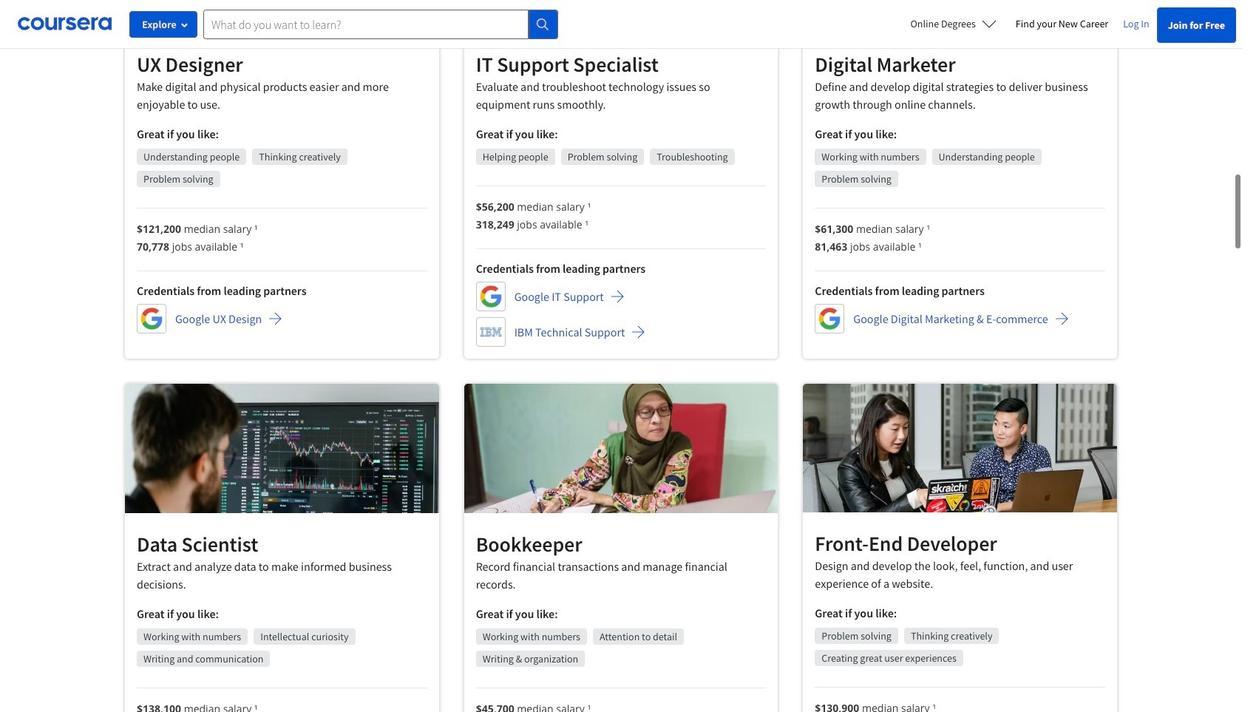 Task type: vqa. For each thing, say whether or not it's contained in the screenshot.
Sales Operations Specialist image
no



Task type: describe. For each thing, give the bounding box(es) containing it.
bookkeeper image
[[464, 384, 778, 513]]

coursera image
[[18, 12, 112, 36]]

data scientist image
[[125, 384, 439, 513]]

ux designer image
[[125, 0, 439, 33]]

What do you want to learn? text field
[[203, 9, 529, 39]]



Task type: locate. For each thing, give the bounding box(es) containing it.
digital marketer image
[[803, 0, 1117, 33]]

it support specialist image
[[464, 0, 778, 33]]

None search field
[[203, 9, 558, 39]]



